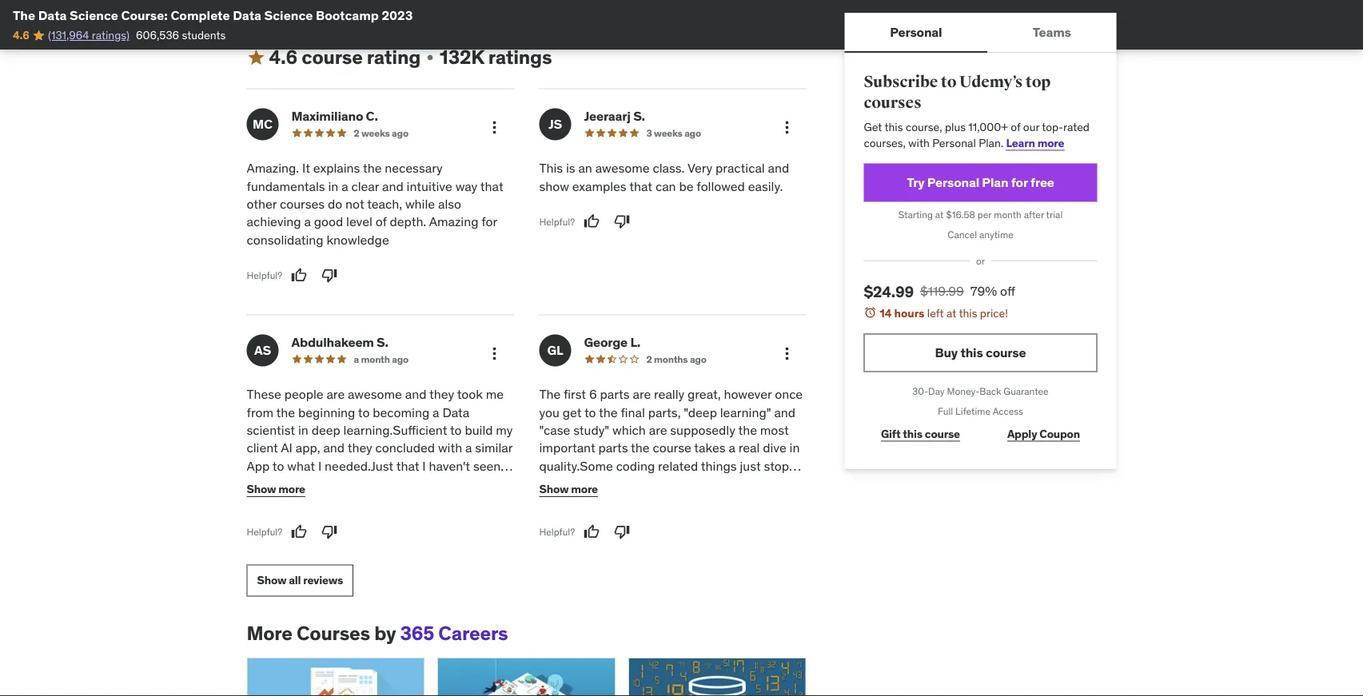 Task type: vqa. For each thing, say whether or not it's contained in the screenshot.
"DEEP at the right bottom of page
yes



Task type: locate. For each thing, give the bounding box(es) containing it.
my
[[496, 422, 513, 438]]

don't
[[748, 547, 776, 564]]

0 vertical spatial just
[[740, 458, 761, 474]]

sections,
[[416, 494, 467, 510]]

1 horizontal spatial 4.6
[[269, 45, 298, 69]]

parts down which
[[599, 440, 628, 456]]

and inside this is an awesome class. very practical and show examples that can be followed easily.
[[768, 160, 789, 176]]

app
[[247, 458, 270, 474]]

4.6 for 4.6 course rating
[[269, 45, 298, 69]]

2 show more button from the left
[[539, 474, 598, 506]]

6
[[589, 386, 597, 402]]

of down needed. on the bottom of the page
[[341, 476, 352, 492]]

0 horizontal spatial show more button
[[247, 474, 305, 506]]

the first 6 parts are really great, however once you get to the final parts, "deep learning" and "case study" which are supposedly the most important parts the course takes a real dive in quality.
[[539, 386, 803, 474]]

study"
[[573, 422, 609, 438]]

show more button up sure at the left of page
[[247, 474, 305, 506]]

deep down beginning
[[312, 422, 340, 438]]

2 horizontal spatial data
[[442, 404, 470, 420]]

1 horizontal spatial i
[[422, 458, 426, 474]]

helpful?
[[539, 215, 575, 228], [247, 269, 282, 281], [247, 526, 282, 538], [539, 526, 575, 538]]

1 vertical spatial with
[[438, 440, 462, 456]]

of left our
[[1011, 120, 1021, 134]]

all inside just that i haven't seen the applications of all the sections before the regression and deep learning sections, but i'm sure further reading will expose them to me as they're still foundations to deep learning.
[[355, 476, 368, 492]]

1 vertical spatial parts
[[599, 440, 628, 456]]

1 horizontal spatial for
[[1011, 174, 1028, 191]]

0 vertical spatial me
[[486, 386, 504, 402]]

weeks down c.
[[361, 127, 390, 139]]

0 vertical spatial learning.
[[343, 422, 393, 438]]

1 vertical spatial courses
[[280, 196, 325, 212]]

students
[[182, 28, 226, 42]]

they left took
[[429, 386, 454, 402]]

1 horizontal spatial s.
[[633, 107, 645, 124]]

additional actions for review by abdulhakeem s. image
[[485, 344, 504, 363]]

the inside these people are awesome and they took me from the beginning to becoming a data scientist in deep learning.
[[276, 404, 295, 420]]

with inside the get this course, plus 11,000+ of our top-rated courses, with personal plan.
[[908, 135, 930, 150]]

a inside these people are awesome and they took me from the beginning to becoming a data scientist in deep learning.
[[433, 404, 439, 420]]

learning. inside these people are awesome and they took me from the beginning to becoming a data scientist in deep learning.
[[343, 422, 393, 438]]

courses inside amazing. it explains the necessary fundamentals in a clear and intuitive way that other courses do not teach, while also achieving a good level of depth. amazing for consolidating knowledge
[[280, 196, 325, 212]]

and down applications at bottom left
[[310, 494, 331, 510]]

back
[[980, 385, 1001, 398]]

1 horizontal spatial of
[[376, 214, 387, 230]]

deep inside these people are awesome and they took me from the beginning to becoming a data scientist in deep learning.
[[312, 422, 340, 438]]

1 vertical spatial for
[[482, 214, 497, 230]]

teach,
[[367, 196, 402, 212]]

show more button up extremely
[[539, 474, 598, 506]]

365 careers link
[[400, 622, 508, 646]]

0 horizontal spatial in
[[298, 422, 308, 438]]

1 horizontal spatial courses
[[864, 93, 922, 112]]

(131,964 ratings)
[[48, 28, 129, 42]]

1 horizontal spatial month
[[994, 209, 1022, 221]]

with inside sufficient to build my client ai app, and they concluded with a similar app to what i needed.
[[438, 440, 462, 456]]

weeks for jeeraarj s.
[[654, 127, 683, 139]]

show more down 'quality.'
[[539, 482, 598, 496]]

79%
[[970, 283, 997, 299]]

science up medium icon
[[264, 7, 313, 23]]

month down abdulhakeem s.
[[361, 353, 390, 365]]

0 horizontal spatial at
[[935, 209, 944, 221]]

personal up subscribe
[[890, 24, 942, 40]]

this inside the get this course, plus 11,000+ of our top-rated courses, with personal plan.
[[885, 120, 903, 134]]

1 horizontal spatial learning.
[[429, 529, 478, 546]]

2 vertical spatial they
[[539, 529, 564, 546]]

with up haven't
[[438, 440, 462, 456]]

access
[[993, 405, 1023, 418]]

and inside just that i haven't seen the applications of all the sections before the regression and deep learning sections, but i'm sure further reading will expose them to me as they're still foundations to deep learning.
[[310, 494, 331, 510]]

0 horizontal spatial learning.
[[343, 422, 393, 438]]

some coding related things just stop working, and steps are just completely skipped or go unexplained, making following extremely difficult. when you leave questions they take days to weeks to be answered and are usually unhelpful responses that don't solve issues.
[[539, 458, 795, 582]]

that inside just that i haven't seen the applications of all the sections before the regression and deep learning sections, but i'm sure further reading will expose them to me as they're still foundations to deep learning.
[[396, 458, 419, 474]]

132k
[[440, 45, 484, 69]]

mark review by maximiliano c. as helpful image
[[291, 267, 307, 283]]

weeks right 3
[[654, 127, 683, 139]]

steps
[[615, 476, 647, 492]]

i right what
[[318, 458, 322, 474]]

answered
[[710, 529, 766, 546]]

this inside button
[[961, 344, 983, 361]]

to up unhelpful
[[624, 529, 636, 546]]

guarantee
[[1004, 385, 1049, 398]]

30-day money-back guarantee full lifetime access
[[912, 385, 1049, 418]]

price!
[[980, 306, 1008, 320]]

also
[[438, 196, 461, 212]]

gift this course link
[[864, 418, 977, 450]]

in right dive at right
[[790, 440, 800, 456]]

1 horizontal spatial more
[[571, 482, 598, 496]]

top-
[[1042, 120, 1063, 134]]

s. for jeeraarj s.
[[633, 107, 645, 124]]

0 vertical spatial 4.6
[[13, 28, 29, 42]]

they down extremely
[[539, 529, 564, 546]]

and inside these people are awesome and they took me from the beginning to becoming a data scientist in deep learning.
[[405, 386, 427, 402]]

1 show more button from the left
[[247, 474, 305, 506]]

difficult.
[[599, 511, 644, 528]]

0 vertical spatial in
[[328, 178, 338, 194]]

all down needed. on the bottom of the page
[[355, 476, 368, 492]]

0 vertical spatial be
[[679, 178, 694, 194]]

0 horizontal spatial science
[[70, 7, 118, 23]]

practical
[[716, 160, 765, 176]]

personal down plus
[[932, 135, 976, 150]]

or left go
[[588, 494, 599, 510]]

be inside some coding related things just stop working, and steps are just completely skipped or go unexplained, making following extremely difficult. when you leave questions they take days to weeks to be answered and are usually unhelpful responses that don't solve issues.
[[693, 529, 707, 546]]

they up needed. on the bottom of the page
[[348, 440, 372, 456]]

courses
[[297, 622, 370, 646]]

teams button
[[988, 13, 1117, 51]]

1 horizontal spatial science
[[264, 7, 313, 23]]

udemy's
[[959, 72, 1023, 92]]

0 vertical spatial with
[[908, 135, 930, 150]]

ago up necessary
[[392, 127, 408, 139]]

this left price!
[[959, 306, 977, 320]]

show more for or
[[539, 482, 598, 496]]

s. up a month ago on the left bottom of page
[[377, 334, 388, 350]]

awesome inside this is an awesome class. very practical and show examples that can be followed easily.
[[595, 160, 650, 176]]

ago for abdulhakeem s.
[[392, 353, 409, 365]]

this
[[885, 120, 903, 134], [959, 306, 977, 320], [961, 344, 983, 361], [903, 427, 923, 441]]

they
[[429, 386, 454, 402], [348, 440, 372, 456], [539, 529, 564, 546]]

that inside amazing. it explains the necessary fundamentals in a clear and intuitive way that other courses do not teach, while also achieving a good level of depth. amazing for consolidating knowledge
[[480, 178, 503, 194]]

1 horizontal spatial awesome
[[595, 160, 650, 176]]

2 horizontal spatial of
[[1011, 120, 1021, 134]]

following
[[741, 494, 792, 510]]

learning.
[[343, 422, 393, 438], [429, 529, 478, 546]]

learning. down them
[[429, 529, 478, 546]]

just
[[740, 458, 761, 474], [671, 476, 692, 492]]

2 vertical spatial of
[[341, 476, 352, 492]]

mark review by abdulhakeem s. as helpful image
[[291, 524, 307, 540]]

0 horizontal spatial 4.6
[[13, 28, 29, 42]]

0 vertical spatial they
[[429, 386, 454, 402]]

1 horizontal spatial with
[[908, 135, 930, 150]]

the for the first 6 parts are really great, however once you get to the final parts, "deep learning" and "case study" which are supposedly the most important parts the course takes a real dive in quality.
[[539, 386, 561, 402]]

regression
[[247, 494, 307, 510]]

or up 79%
[[976, 255, 985, 267]]

a down explains
[[342, 178, 348, 194]]

to inside subscribe to udemy's top courses
[[941, 72, 957, 92]]

helpful? for mark review by maximiliano c. as helpful image
[[247, 269, 282, 281]]

1 i from the left
[[318, 458, 322, 474]]

ago right months
[[690, 353, 707, 365]]

2 horizontal spatial in
[[790, 440, 800, 456]]

additional actions for review by jeeraarj s. image
[[778, 118, 797, 137]]

more courses by 365 careers
[[247, 622, 508, 646]]

ago up becoming
[[392, 353, 409, 365]]

still
[[289, 529, 309, 546]]

for
[[1011, 174, 1028, 191], [482, 214, 497, 230]]

1 vertical spatial you
[[683, 511, 703, 528]]

0 horizontal spatial the
[[13, 7, 35, 23]]

1 vertical spatial of
[[376, 214, 387, 230]]

and inside sufficient to build my client ai app, and they concluded with a similar app to what i needed.
[[323, 440, 345, 456]]

1 vertical spatial in
[[298, 422, 308, 438]]

month up the anytime
[[994, 209, 1022, 221]]

0 horizontal spatial you
[[539, 404, 560, 420]]

me
[[486, 386, 504, 402], [476, 511, 494, 528]]

show down they're on the bottom left of the page
[[257, 573, 286, 588]]

of inside amazing. it explains the necessary fundamentals in a clear and intuitive way that other courses do not teach, while also achieving a good level of depth. amazing for consolidating knowledge
[[376, 214, 387, 230]]

complete
[[171, 7, 230, 23]]

this for get this course, plus 11,000+ of our top-rated courses, with personal plan.
[[885, 120, 903, 134]]

mark review by maximiliano c. as unhelpful image
[[321, 267, 337, 283]]

are down parts,
[[649, 422, 667, 438]]

2 science from the left
[[264, 7, 313, 23]]

the down app
[[247, 476, 265, 492]]

0 vertical spatial s.
[[633, 107, 645, 124]]

1 vertical spatial or
[[588, 494, 599, 510]]

0 vertical spatial of
[[1011, 120, 1021, 134]]

0 vertical spatial the
[[13, 7, 35, 23]]

2 left months
[[646, 353, 652, 365]]

0 horizontal spatial s.
[[377, 334, 388, 350]]

0 horizontal spatial or
[[588, 494, 599, 510]]

xsmall image
[[424, 51, 437, 64]]

1 vertical spatial awesome
[[348, 386, 402, 402]]

final
[[621, 404, 645, 420]]

and up easily.
[[768, 160, 789, 176]]

careers
[[438, 622, 508, 646]]

i
[[318, 458, 322, 474], [422, 458, 426, 474]]

show more down app
[[247, 482, 305, 496]]

2 for l.
[[646, 353, 652, 365]]

0 vertical spatial deep
[[312, 422, 340, 438]]

606,536 students
[[136, 28, 226, 42]]

buy
[[935, 344, 958, 361]]

$16.58
[[946, 209, 975, 221]]

left
[[927, 306, 944, 320]]

0 vertical spatial awesome
[[595, 160, 650, 176]]

of inside the get this course, plus 11,000+ of our top-rated courses, with personal plan.
[[1011, 120, 1021, 134]]

that right way
[[480, 178, 503, 194]]

1 vertical spatial just
[[671, 476, 692, 492]]

intuitive
[[407, 178, 452, 194]]

more for these people are awesome and they took me from the beginning to becoming a data scientist in deep learning.
[[278, 482, 305, 496]]

achieving
[[247, 214, 301, 230]]

learning. down becoming
[[343, 422, 393, 438]]

ago
[[392, 127, 408, 139], [685, 127, 701, 139], [392, 353, 409, 365], [690, 353, 707, 365]]

0 horizontal spatial month
[[361, 353, 390, 365]]

to up 'study"' at the left of the page
[[584, 404, 596, 420]]

data up medium icon
[[233, 7, 261, 23]]

show more for app
[[247, 482, 305, 496]]

0 horizontal spatial courses
[[280, 196, 325, 212]]

me right took
[[486, 386, 504, 402]]

helpful? down skipped on the bottom of page
[[539, 526, 575, 538]]

the
[[13, 7, 35, 23], [539, 386, 561, 402]]

are inside these people are awesome and they took me from the beginning to becoming a data scientist in deep learning.
[[327, 386, 345, 402]]

becoming
[[373, 404, 430, 420]]

0 vertical spatial all
[[355, 476, 368, 492]]

are up beginning
[[327, 386, 345, 402]]

courses down fundamentals
[[280, 196, 325, 212]]

2 horizontal spatial more
[[1037, 135, 1064, 150]]

additional actions for review by george l. image
[[778, 344, 797, 363]]

data down took
[[442, 404, 470, 420]]

more for the first 6 parts are really great, however once you get to the final parts, "deep learning" and "case study" which are supposedly the most important parts the course takes a real dive in quality.
[[571, 482, 598, 496]]

and inside the first 6 parts are really great, however once you get to the final parts, "deep learning" and "case study" which are supposedly the most important parts the course takes a real dive in quality.
[[774, 404, 796, 420]]

0 vertical spatial 2
[[354, 127, 359, 139]]

i up sections
[[422, 458, 426, 474]]

i inside just that i haven't seen the applications of all the sections before the regression and deep learning sections, but i'm sure further reading will expose them to me as they're still foundations to deep learning.
[[422, 458, 426, 474]]

s. right jeeraarj
[[633, 107, 645, 124]]

a up the sufficient
[[433, 404, 439, 420]]

the down seen
[[484, 476, 503, 492]]

helpful? left mark review by jeeraarj s. as helpful icon
[[539, 215, 575, 228]]

0 horizontal spatial awesome
[[348, 386, 402, 402]]

at right left
[[947, 306, 956, 320]]

seen
[[473, 458, 501, 474]]

ago for george l.
[[690, 353, 707, 365]]

0 vertical spatial parts
[[600, 386, 630, 402]]

scientist
[[247, 422, 295, 438]]

learning. inside just that i haven't seen the applications of all the sections before the regression and deep learning sections, but i'm sure further reading will expose them to me as they're still foundations to deep learning.
[[429, 529, 478, 546]]

1 vertical spatial deep
[[334, 494, 363, 510]]

helpful? left mark review by maximiliano c. as helpful image
[[247, 269, 282, 281]]

1 vertical spatial 4.6
[[269, 45, 298, 69]]

mark review by george l. as unhelpful image
[[614, 524, 630, 540]]

for left free
[[1011, 174, 1028, 191]]

science
[[70, 7, 118, 23], [264, 7, 313, 23]]

more down what
[[278, 482, 305, 496]]

course down price!
[[986, 344, 1026, 361]]

do
[[328, 196, 342, 212]]

0 horizontal spatial 2
[[354, 127, 359, 139]]

rating
[[367, 45, 421, 69]]

0 horizontal spatial with
[[438, 440, 462, 456]]

the for the data science course: complete data science bootcamp 2023
[[13, 7, 35, 23]]

get this course, plus 11,000+ of our top-rated courses, with personal plan.
[[864, 120, 1090, 150]]

are up unexplained,
[[650, 476, 668, 492]]

1 horizontal spatial show more button
[[539, 474, 598, 506]]

2 show more from the left
[[539, 482, 598, 496]]

tab list
[[845, 13, 1117, 53]]

2 i from the left
[[422, 458, 426, 474]]

0 vertical spatial personal
[[890, 24, 942, 40]]

you inside the first 6 parts are really great, however once you get to the final parts, "deep learning" and "case study" which are supposedly the most important parts the course takes a real dive in quality.
[[539, 404, 560, 420]]

course up related on the bottom of page
[[653, 440, 691, 456]]

a inside sufficient to build my client ai app, and they concluded with a similar app to what i needed.
[[465, 440, 472, 456]]

s. for abdulhakeem s.
[[377, 334, 388, 350]]

1 vertical spatial be
[[693, 529, 707, 546]]

with down course,
[[908, 135, 930, 150]]

this for buy this course
[[961, 344, 983, 361]]

that down concluded at the left bottom of page
[[396, 458, 419, 474]]

buy this course button
[[864, 334, 1097, 372]]

1 horizontal spatial or
[[976, 255, 985, 267]]

0 horizontal spatial of
[[341, 476, 352, 492]]

and up the teach,
[[382, 178, 404, 194]]

deep
[[312, 422, 340, 438], [334, 494, 363, 510], [397, 529, 426, 546]]

that down answered
[[721, 547, 744, 564]]

as
[[497, 511, 510, 528]]

our
[[1023, 120, 1039, 134]]

1 horizontal spatial the
[[539, 386, 561, 402]]

top
[[1026, 72, 1051, 92]]

be right can
[[679, 178, 694, 194]]

1 horizontal spatial in
[[328, 178, 338, 194]]

mark review by george l. as helpful image
[[584, 524, 600, 540]]

takes
[[694, 440, 726, 456]]

apply coupon
[[1007, 427, 1080, 441]]

awesome up examples
[[595, 160, 650, 176]]

of down the teach,
[[376, 214, 387, 230]]

they inside sufficient to build my client ai app, and they concluded with a similar app to what i needed.
[[348, 440, 372, 456]]

science up (131,964 ratings)
[[70, 7, 118, 23]]

personal button
[[845, 13, 988, 51]]

1 horizontal spatial 2
[[646, 353, 652, 365]]

unexplained,
[[620, 494, 692, 510]]

0 horizontal spatial they
[[348, 440, 372, 456]]

the inside the first 6 parts are really great, however once you get to the final parts, "deep learning" and "case study" which are supposedly the most important parts the course takes a real dive in quality.
[[539, 386, 561, 402]]

be up the responses
[[693, 529, 707, 546]]

2 down maximiliano c. at the left top of page
[[354, 127, 359, 139]]

parts right 6 at left
[[600, 386, 630, 402]]

more down some
[[571, 482, 598, 496]]

1 vertical spatial the
[[539, 386, 561, 402]]

with for and
[[438, 440, 462, 456]]

1 vertical spatial s.
[[377, 334, 388, 350]]

helpful? for mark review by jeeraarj s. as helpful icon
[[539, 215, 575, 228]]

1 horizontal spatial you
[[683, 511, 703, 528]]

2 horizontal spatial they
[[539, 529, 564, 546]]

you up "case
[[539, 404, 560, 420]]

awesome inside these people are awesome and they took me from the beginning to becoming a data scientist in deep learning.
[[348, 386, 402, 402]]

0 vertical spatial you
[[539, 404, 560, 420]]

helpful? for mark review by abdulhakeem s. as helpful icon
[[247, 526, 282, 538]]

1 vertical spatial they
[[348, 440, 372, 456]]

4.6 course rating
[[269, 45, 421, 69]]

more down top-
[[1037, 135, 1064, 150]]

to inside the first 6 parts are really great, however once you get to the final parts, "deep learning" and "case study" which are supposedly the most important parts the course takes a real dive in quality.
[[584, 404, 596, 420]]

course inside the first 6 parts are really great, however once you get to the final parts, "deep learning" and "case study" which are supposedly the most important parts the course takes a real dive in quality.
[[653, 440, 691, 456]]

good
[[314, 214, 343, 230]]

helpful? down regression
[[247, 526, 282, 538]]

to left udemy's
[[941, 72, 957, 92]]

show more button for or
[[539, 474, 598, 506]]

and up becoming
[[405, 386, 427, 402]]

weeks down "when"
[[639, 529, 675, 546]]

0 horizontal spatial for
[[482, 214, 497, 230]]

1 vertical spatial personal
[[932, 135, 976, 150]]

2 vertical spatial in
[[790, 440, 800, 456]]

that inside some coding related things just stop working, and steps are just completely skipped or go unexplained, making following extremely difficult. when you leave questions they take days to weeks to be answered and are usually unhelpful responses that don't solve issues.
[[721, 547, 744, 564]]

1 horizontal spatial all
[[355, 476, 368, 492]]

in up app,
[[298, 422, 308, 438]]

1 vertical spatial me
[[476, 511, 494, 528]]

show down app
[[247, 482, 276, 496]]

that left can
[[629, 178, 652, 194]]

1 horizontal spatial at
[[947, 306, 956, 320]]

a
[[342, 178, 348, 194], [304, 214, 311, 230], [354, 353, 359, 365], [433, 404, 439, 420], [465, 440, 472, 456], [729, 440, 735, 456]]

1 vertical spatial 2
[[646, 353, 652, 365]]

l.
[[630, 334, 641, 350]]

in up do
[[328, 178, 338, 194]]

me left the as
[[476, 511, 494, 528]]

real
[[739, 440, 760, 456]]

4.6 right medium icon
[[269, 45, 298, 69]]

the up clear
[[363, 160, 382, 176]]

0 vertical spatial at
[[935, 209, 944, 221]]

explains
[[313, 160, 360, 176]]

1 vertical spatial all
[[289, 573, 301, 588]]

they inside these people are awesome and they took me from the beginning to becoming a data scientist in deep learning.
[[429, 386, 454, 402]]

just down related on the bottom of page
[[671, 476, 692, 492]]

1 vertical spatial learning.
[[429, 529, 478, 546]]

per
[[978, 209, 992, 221]]

course down the bootcamp
[[302, 45, 363, 69]]

trial
[[1046, 209, 1063, 221]]

deep up reading
[[334, 494, 363, 510]]

and up needed. on the bottom of the page
[[323, 440, 345, 456]]

deep down expose
[[397, 529, 426, 546]]

awesome
[[595, 160, 650, 176], [348, 386, 402, 402]]

0 horizontal spatial more
[[278, 482, 305, 496]]

gift this course
[[881, 427, 960, 441]]

1 show more from the left
[[247, 482, 305, 496]]

0 vertical spatial month
[[994, 209, 1022, 221]]

1 horizontal spatial they
[[429, 386, 454, 402]]

1 horizontal spatial show more
[[539, 482, 598, 496]]

0 horizontal spatial i
[[318, 458, 322, 474]]

0 horizontal spatial all
[[289, 573, 301, 588]]



Task type: describe. For each thing, give the bounding box(es) containing it.
starting at $16.58 per month after trial cancel anytime
[[898, 209, 1063, 241]]

this for gift this course
[[903, 427, 923, 441]]

mark review by abdulhakeem s. as unhelpful image
[[321, 524, 337, 540]]

helpful? for mark review by george l. as helpful image
[[539, 526, 575, 538]]

alarm image
[[864, 306, 877, 319]]

haven't
[[429, 458, 470, 474]]

when
[[647, 511, 680, 528]]

in inside the first 6 parts are really great, however once you get to the final parts, "deep learning" and "case study" which are supposedly the most important parts the course takes a real dive in quality.
[[790, 440, 800, 456]]

examples
[[572, 178, 627, 194]]

"case
[[539, 422, 570, 438]]

a month ago
[[354, 353, 409, 365]]

are up solve
[[539, 547, 557, 564]]

very
[[688, 160, 713, 176]]

a inside the first 6 parts are really great, however once you get to the final parts, "deep learning" and "case study" which are supposedly the most important parts the course takes a real dive in quality.
[[729, 440, 735, 456]]

learn more
[[1006, 135, 1064, 150]]

and down the "questions"
[[769, 529, 790, 546]]

tab list containing personal
[[845, 13, 1117, 53]]

however
[[724, 386, 772, 402]]

get
[[563, 404, 582, 420]]

making
[[695, 494, 738, 510]]

followed
[[697, 178, 745, 194]]

first
[[564, 386, 586, 402]]

2 vertical spatial personal
[[927, 174, 979, 191]]

extremely
[[539, 511, 595, 528]]

will
[[363, 511, 382, 528]]

weeks for maximiliano c.
[[361, 127, 390, 139]]

the inside amazing. it explains the necessary fundamentals in a clear and intuitive way that other courses do not teach, while also achieving a good level of depth. amazing for consolidating knowledge
[[363, 160, 382, 176]]

applications
[[269, 476, 338, 492]]

abdulhakeem s.
[[291, 334, 388, 350]]

days
[[595, 529, 621, 546]]

i inside sufficient to build my client ai app, and they concluded with a similar app to what i needed.
[[318, 458, 322, 474]]

money-
[[947, 385, 980, 398]]

go
[[602, 494, 617, 510]]

they inside some coding related things just stop working, and steps are just completely skipped or go unexplained, making following extremely difficult. when you leave questions they take days to weeks to be answered and are usually unhelpful responses that don't solve issues.
[[539, 529, 564, 546]]

show more button for app
[[247, 474, 305, 506]]

are up final
[[633, 386, 651, 402]]

to down expose
[[383, 529, 394, 546]]

show inside show all reviews button
[[257, 573, 286, 588]]

a left 'good' on the left top of page
[[304, 214, 311, 230]]

gift
[[881, 427, 901, 441]]

$119.99
[[920, 283, 964, 299]]

courses inside subscribe to udemy's top courses
[[864, 93, 922, 112]]

132k ratings
[[440, 45, 552, 69]]

4.6 for 4.6
[[13, 28, 29, 42]]

3 weeks ago
[[646, 127, 701, 139]]

leave
[[707, 511, 736, 528]]

foundations
[[312, 529, 380, 546]]

learning
[[366, 494, 413, 510]]

amazing.
[[247, 160, 299, 176]]

for inside amazing. it explains the necessary fundamentals in a clear and intuitive way that other courses do not teach, while also achieving a good level of depth. amazing for consolidating knowledge
[[482, 214, 497, 230]]

me inside these people are awesome and they took me from the beginning to becoming a data scientist in deep learning.
[[486, 386, 504, 402]]

course,
[[906, 120, 942, 134]]

course down full
[[925, 427, 960, 441]]

for inside "try personal plan for free" link
[[1011, 174, 1028, 191]]

awesome for beginning
[[348, 386, 402, 402]]

sufficient to build my client ai app, and they concluded with a similar app to what i needed.
[[247, 422, 513, 474]]

which
[[612, 422, 646, 438]]

solve
[[539, 565, 569, 582]]

more
[[247, 622, 293, 646]]

they're
[[247, 529, 286, 546]]

1 horizontal spatial just
[[740, 458, 761, 474]]

personal inside button
[[890, 24, 942, 40]]

skipped
[[539, 494, 585, 510]]

really
[[654, 386, 685, 402]]

2 for c.
[[354, 127, 359, 139]]

the data science course: complete data science bootcamp 2023
[[13, 7, 413, 23]]

course inside button
[[986, 344, 1026, 361]]

plan
[[982, 174, 1009, 191]]

1 vertical spatial month
[[361, 353, 390, 365]]

month inside the starting at $16.58 per month after trial cancel anytime
[[994, 209, 1022, 221]]

fundamentals
[[247, 178, 325, 194]]

ratings
[[488, 45, 552, 69]]

personal inside the get this course, plus 11,000+ of our top-rated courses, with personal plan.
[[932, 135, 976, 150]]

concluded
[[375, 440, 435, 456]]

additional actions for review by maximiliano c. image
[[485, 118, 504, 137]]

1 science from the left
[[70, 7, 118, 23]]

level
[[346, 214, 372, 230]]

apply
[[1007, 427, 1037, 441]]

months
[[654, 353, 688, 365]]

0 horizontal spatial data
[[38, 7, 67, 23]]

0 horizontal spatial just
[[671, 476, 692, 492]]

gl
[[547, 342, 563, 358]]

with for courses
[[908, 135, 930, 150]]

2 vertical spatial deep
[[397, 529, 426, 546]]

1 vertical spatial at
[[947, 306, 956, 320]]

in inside amazing. it explains the necessary fundamentals in a clear and intuitive way that other courses do not teach, while also achieving a good level of depth. amazing for consolidating knowledge
[[328, 178, 338, 194]]

lifetime
[[956, 405, 991, 418]]

teams
[[1033, 24, 1071, 40]]

awesome for that
[[595, 160, 650, 176]]

starting
[[898, 209, 933, 221]]

full
[[938, 405, 953, 418]]

of inside just that i haven't seen the applications of all the sections before the regression and deep learning sections, but i'm sure further reading will expose them to me as they're still foundations to deep learning.
[[341, 476, 352, 492]]

clear
[[351, 178, 379, 194]]

show for or
[[539, 482, 569, 496]]

amazing
[[429, 214, 478, 230]]

1 horizontal spatial data
[[233, 7, 261, 23]]

show for app
[[247, 482, 276, 496]]

in inside these people are awesome and they took me from the beginning to becoming a data scientist in deep learning.
[[298, 422, 308, 438]]

to down ai
[[273, 458, 284, 474]]

a down abdulhakeem s.
[[354, 353, 359, 365]]

all inside button
[[289, 573, 301, 588]]

quality.
[[539, 458, 580, 474]]

take
[[567, 529, 592, 546]]

that inside this is an awesome class. very practical and show examples that can be followed easily.
[[629, 178, 652, 194]]

or inside some coding related things just stop working, and steps are just completely skipped or go unexplained, making following extremely difficult. when you leave questions they take days to weeks to be answered and are usually unhelpful responses that don't solve issues.
[[588, 494, 599, 510]]

after
[[1024, 209, 1044, 221]]

to up the responses
[[678, 529, 690, 546]]

be inside this is an awesome class. very practical and show examples that can be followed easily.
[[679, 178, 694, 194]]

other
[[247, 196, 277, 212]]

ai
[[281, 440, 293, 456]]

important
[[539, 440, 595, 456]]

stop
[[764, 458, 789, 474]]

subscribe
[[864, 72, 938, 92]]

client
[[247, 440, 278, 456]]

the down just
[[371, 476, 390, 492]]

plan.
[[979, 135, 1004, 150]]

weeks inside some coding related things just stop working, and steps are just completely skipped or go unexplained, making following extremely difficult. when you leave questions they take days to weeks to be answered and are usually unhelpful responses that don't solve issues.
[[639, 529, 675, 546]]

14
[[880, 306, 892, 320]]

some
[[580, 458, 613, 474]]

necessary
[[385, 160, 443, 176]]

0 vertical spatial or
[[976, 255, 985, 267]]

to down but on the bottom left
[[461, 511, 473, 528]]

3
[[646, 127, 652, 139]]

you inside some coding related things just stop working, and steps are just completely skipped or go unexplained, making following extremely difficult. when you leave questions they take days to weeks to be answered and are usually unhelpful responses that don't solve issues.
[[683, 511, 703, 528]]

to inside these people are awesome and they took me from the beginning to becoming a data scientist in deep learning.
[[358, 404, 370, 420]]

george
[[584, 334, 628, 350]]

mark review by jeeraarj s. as helpful image
[[584, 214, 600, 230]]

medium image
[[247, 48, 266, 67]]

once
[[775, 386, 803, 402]]

and down some
[[591, 476, 612, 492]]

amazing. it explains the necessary fundamentals in a clear and intuitive way that other courses do not teach, while also achieving a good level of depth. amazing for consolidating knowledge
[[247, 160, 503, 248]]

the left final
[[599, 404, 618, 420]]

app,
[[296, 440, 320, 456]]

mark review by jeeraarj s. as unhelpful image
[[614, 214, 630, 230]]

took
[[457, 386, 483, 402]]

14 hours left at this price!
[[880, 306, 1008, 320]]

and inside amazing. it explains the necessary fundamentals in a clear and intuitive way that other courses do not teach, while also achieving a good level of depth. amazing for consolidating knowledge
[[382, 178, 404, 194]]

learn
[[1006, 135, 1035, 150]]

ago for jeeraarj s.
[[685, 127, 701, 139]]

rated
[[1063, 120, 1090, 134]]

at inside the starting at $16.58 per month after trial cancel anytime
[[935, 209, 944, 221]]

data inside these people are awesome and they took me from the beginning to becoming a data scientist in deep learning.
[[442, 404, 470, 420]]

$24.99
[[864, 282, 914, 301]]

sufficient
[[393, 422, 447, 438]]

the up coding on the left
[[631, 440, 650, 456]]

from
[[247, 404, 273, 420]]

cancel
[[948, 228, 977, 241]]

course:
[[121, 7, 168, 23]]

me inside just that i haven't seen the applications of all the sections before the regression and deep learning sections, but i'm sure further reading will expose them to me as they're still foundations to deep learning.
[[476, 511, 494, 528]]

jeeraarj s.
[[584, 107, 645, 124]]

jeeraarj
[[584, 107, 631, 124]]

to left build
[[450, 422, 462, 438]]

hours
[[894, 306, 925, 320]]

get
[[864, 120, 882, 134]]

(131,964
[[48, 28, 89, 42]]

ago for maximiliano c.
[[392, 127, 408, 139]]

the up real
[[738, 422, 757, 438]]

build
[[465, 422, 493, 438]]



